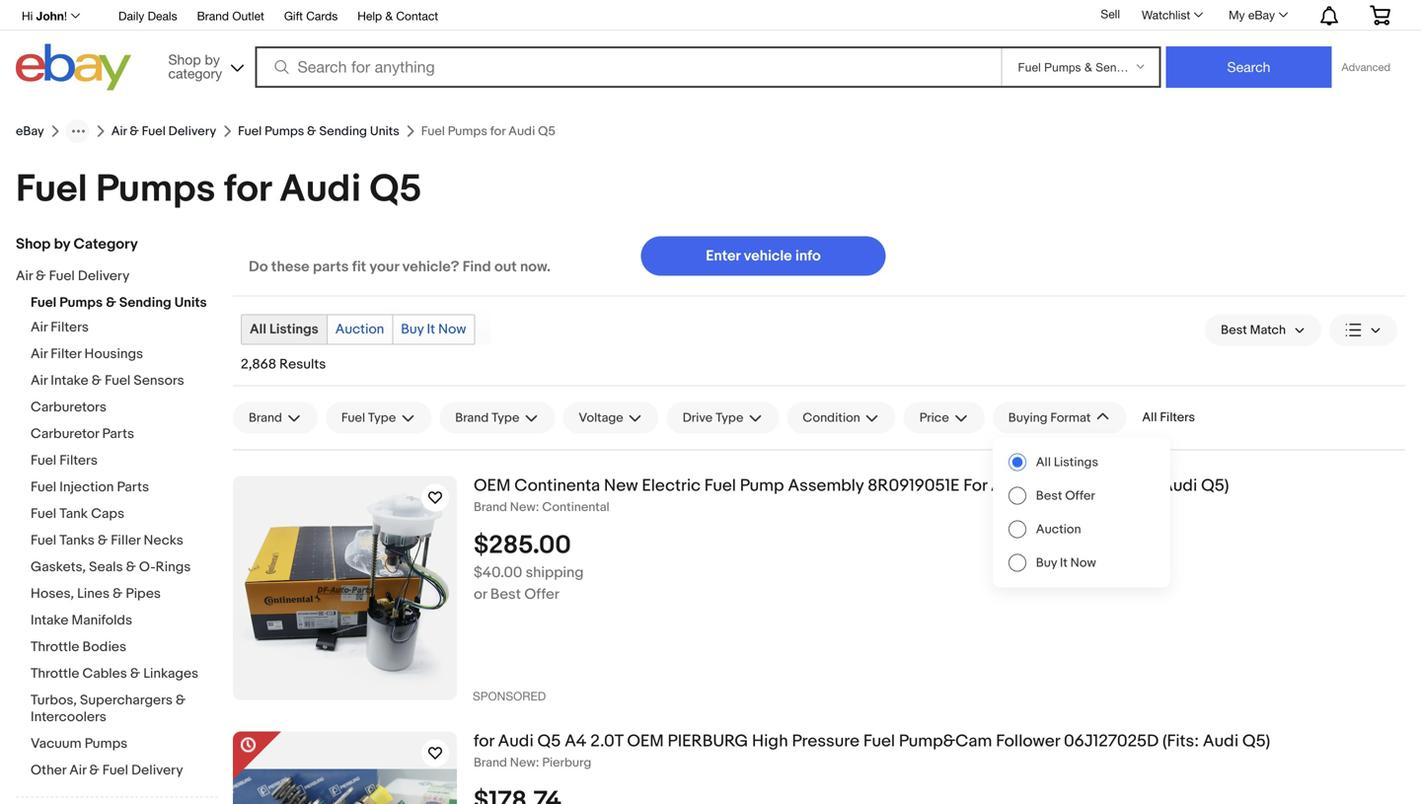 Task type: describe. For each thing, give the bounding box(es) containing it.
1 vertical spatial new
[[510, 500, 536, 515]]

o-
[[139, 559, 156, 576]]

gaskets,
[[31, 559, 86, 576]]

(fits: inside "for audi q5 a4 2.0t oem pierburg high pressure fuel pump&cam follower 06j127025d (fits: audi q5) brand new : pierburg"
[[1163, 732, 1200, 752]]

0 vertical spatial sending
[[319, 124, 367, 139]]

filters inside button
[[1160, 410, 1196, 426]]

06j127025d
[[1064, 732, 1159, 752]]

daily deals link
[[118, 6, 177, 28]]

2.0t
[[591, 732, 623, 752]]

turbos, superchargers & intercoolers link
[[31, 693, 218, 728]]

0 vertical spatial all listings
[[250, 321, 319, 338]]

pierburg
[[668, 732, 749, 752]]

shop by category
[[16, 235, 138, 253]]

vehicle
[[744, 247, 792, 265]]

sell
[[1101, 7, 1121, 21]]

tap to watch item - oem continenta new electric fuel pump assembly 8r0919051e for audi q5 quattro image
[[422, 484, 449, 512]]

delivery for air & fuel delivery
[[169, 124, 216, 139]]

advanced link
[[1332, 47, 1401, 87]]

shipping
[[526, 564, 584, 582]]

sell link
[[1092, 7, 1129, 21]]

0 vertical spatial buy
[[401, 321, 424, 338]]

0 horizontal spatial auction
[[335, 321, 384, 338]]

2,868
[[241, 356, 276, 373]]

1 vertical spatial buy it now
[[1036, 556, 1097, 571]]

all for all filters button
[[1143, 410, 1158, 426]]

brand outlet link
[[197, 6, 264, 28]]

your
[[370, 258, 399, 276]]

1 horizontal spatial it
[[1060, 556, 1068, 571]]

fuel pumps for audi q5 main content
[[0, 112, 1422, 805]]

for
[[964, 476, 988, 497]]

do these parts fit your vehicle? find out now.
[[249, 258, 551, 276]]

brand inside oem continenta new electric fuel pump assembly 8r0919051e for audi q5 quattro (fits: audi q5) brand new : continental
[[474, 500, 507, 515]]

0 vertical spatial buy it now
[[401, 321, 466, 338]]

0 vertical spatial new
[[604, 476, 638, 497]]

tanks
[[59, 533, 95, 549]]

sponsored
[[473, 689, 546, 703]]

best inside best offer link
[[1036, 488, 1063, 504]]

carburetors link
[[31, 399, 218, 418]]

1 horizontal spatial offer
[[1066, 488, 1096, 504]]

for audi q5 a4 2.0t oem pierburg high pressure fuel pump&cam follower 06j127025d image
[[233, 770, 457, 805]]

ebay link
[[16, 124, 44, 139]]

electric
[[642, 476, 701, 497]]

best offer
[[1036, 488, 1096, 504]]

hoses,
[[31, 586, 74, 603]]

1 horizontal spatial listings
[[1054, 455, 1099, 470]]

quattro
[[1058, 476, 1118, 497]]

0 vertical spatial now
[[438, 321, 466, 338]]

q5 inside oem continenta new electric fuel pump assembly 8r0919051e for audi q5 quattro (fits: audi q5) brand new : continental
[[1031, 476, 1054, 497]]

other
[[31, 763, 66, 779]]

buying format button
[[993, 402, 1127, 434]]

1 vertical spatial parts
[[117, 479, 149, 496]]

pumps up the other air & fuel delivery "link"
[[85, 736, 128, 753]]

1 vertical spatial auction
[[1036, 522, 1082, 537]]

enter
[[706, 247, 741, 265]]

superchargers
[[80, 693, 173, 709]]

ebay inside fuel pumps for audi q5 main content
[[16, 124, 44, 139]]

for audi q5 a4 2.0t oem pierburg high pressure fuel pump&cam follower 06j127025d (fits: audi q5) link
[[474, 732, 1406, 753]]

buying format
[[1009, 410, 1091, 426]]

1 horizontal spatial buy
[[1036, 556, 1058, 571]]

$40.00
[[474, 564, 522, 582]]

0 vertical spatial filters
[[51, 319, 89, 336]]

for audi q5 a4 2.0t oem pierburg high pressure fuel pump&cam follower 06j127025d (fits: audi q5) brand new : pierburg
[[474, 732, 1271, 771]]

fuel pumps & sending units
[[238, 124, 400, 139]]

best inside the $285.00 $40.00 shipping or best offer
[[491, 586, 521, 604]]

shop
[[16, 235, 51, 253]]

new inside "for audi q5 a4 2.0t oem pierburg high pressure fuel pump&cam follower 06j127025d (fits: audi q5) brand new : pierburg"
[[510, 756, 536, 771]]

do
[[249, 258, 268, 276]]

seals
[[89, 559, 123, 576]]

assembly
[[788, 476, 864, 497]]

deals
[[148, 9, 177, 23]]

units inside air & fuel delivery fuel pumps & sending units air filters air filter housings air intake & fuel sensors carburetors carburetor parts fuel filters fuel injection parts fuel tank caps fuel tanks & filler necks gaskets, seals & o-rings hoses, lines & pipes intake manifolds throttle bodies throttle cables & linkages turbos, superchargers & intercoolers vacuum pumps other air & fuel delivery
[[174, 295, 207, 311]]

8r0919051e
[[868, 476, 960, 497]]

tap to watch item - for audi q5 a4 2.0t oem pierburg high pressure fuel pump&cam follower 06j127025d image
[[422, 740, 449, 768]]

watchlist link
[[1131, 3, 1212, 27]]

category
[[74, 235, 138, 253]]

fuel tanks & filler necks link
[[31, 533, 218, 551]]

air intake & fuel sensors link
[[31, 373, 218, 391]]

2 vertical spatial delivery
[[131, 763, 183, 779]]

help & contact link
[[358, 6, 438, 28]]

$285.00
[[474, 530, 571, 561]]

gift
[[284, 9, 303, 23]]

1 vertical spatial air & fuel delivery link
[[16, 268, 203, 287]]

vehicle?
[[402, 258, 460, 276]]

continental
[[542, 500, 610, 515]]

delivery for air & fuel delivery fuel pumps & sending units air filters air filter housings air intake & fuel sensors carburetors carburetor parts fuel filters fuel injection parts fuel tank caps fuel tanks & filler necks gaskets, seals & o-rings hoses, lines & pipes intake manifolds throttle bodies throttle cables & linkages turbos, superchargers & intercoolers vacuum pumps other air & fuel delivery
[[78, 268, 130, 285]]

0 vertical spatial listings
[[270, 321, 319, 338]]

these
[[271, 258, 310, 276]]

for inside "for audi q5 a4 2.0t oem pierburg high pressure fuel pump&cam follower 06j127025d (fits: audi q5) brand new : pierburg"
[[474, 732, 494, 752]]

0 horizontal spatial q5
[[370, 167, 422, 213]]

pressure
[[792, 732, 860, 752]]

air & fuel delivery fuel pumps & sending units air filters air filter housings air intake & fuel sensors carburetors carburetor parts fuel filters fuel injection parts fuel tank caps fuel tanks & filler necks gaskets, seals & o-rings hoses, lines & pipes intake manifolds throttle bodies throttle cables & linkages turbos, superchargers & intercoolers vacuum pumps other air & fuel delivery
[[16, 268, 207, 779]]

advanced
[[1342, 61, 1391, 74]]

1 vertical spatial auction link
[[993, 513, 1171, 546]]

a4
[[565, 732, 587, 752]]

0 vertical spatial parts
[[102, 426, 134, 443]]

2 throttle from the top
[[31, 666, 79, 683]]

find
[[463, 258, 491, 276]]

linkages
[[143, 666, 199, 683]]

brand inside "for audi q5 a4 2.0t oem pierburg high pressure fuel pump&cam follower 06j127025d (fits: audi q5) brand new : pierburg"
[[474, 756, 507, 771]]

oem inside oem continenta new electric fuel pump assembly 8r0919051e for audi q5 quattro (fits: audi q5) brand new : continental
[[474, 476, 511, 497]]

pump
[[740, 476, 784, 497]]

2 vertical spatial all
[[1036, 455, 1051, 470]]

pipes
[[126, 586, 161, 603]]

manifolds
[[72, 613, 132, 629]]

throttle bodies link
[[31, 639, 218, 658]]

cables
[[82, 666, 127, 683]]

all for all listings link to the left
[[250, 321, 267, 338]]

1 vertical spatial intake
[[31, 613, 69, 629]]



Task type: vqa. For each thing, say whether or not it's contained in the screenshot.
:
yes



Task type: locate. For each thing, give the bounding box(es) containing it.
out
[[495, 258, 517, 276]]

all filters button
[[1135, 402, 1204, 433]]

carburetors
[[31, 399, 107, 416]]

all listings
[[250, 321, 319, 338], [1036, 455, 1099, 470]]

sending
[[319, 124, 367, 139], [119, 295, 171, 311]]

1 horizontal spatial for
[[474, 732, 494, 752]]

1 vertical spatial sending
[[119, 295, 171, 311]]

0 horizontal spatial best
[[491, 586, 521, 604]]

air filter housings link
[[31, 346, 218, 365]]

offer down shipping
[[525, 586, 560, 604]]

1 horizontal spatial best
[[1036, 488, 1063, 504]]

0 vertical spatial oem
[[474, 476, 511, 497]]

fuel pumps & sending units link
[[238, 124, 400, 139]]

offer down "format"
[[1066, 488, 1096, 504]]

daily deals
[[118, 9, 177, 23]]

1 horizontal spatial auction
[[1036, 522, 1082, 537]]

intake down hoses,
[[31, 613, 69, 629]]

0 vertical spatial ebay
[[1249, 8, 1276, 22]]

1 vertical spatial oem
[[627, 732, 664, 752]]

format
[[1051, 410, 1091, 426]]

0 vertical spatial it
[[427, 321, 435, 338]]

2 vertical spatial brand
[[474, 756, 507, 771]]

0 vertical spatial units
[[370, 124, 400, 139]]

2 horizontal spatial all
[[1143, 410, 1158, 426]]

by
[[54, 235, 70, 253]]

buy it now link down vehicle?
[[393, 315, 474, 344]]

1 horizontal spatial buy it now
[[1036, 556, 1097, 571]]

0 horizontal spatial units
[[174, 295, 207, 311]]

pumps down air & fuel delivery
[[96, 167, 216, 213]]

oem right tap to watch item - oem continenta new electric fuel pump assembly 8r0919051e for audi q5 quattro image
[[474, 476, 511, 497]]

all inside button
[[1143, 410, 1158, 426]]

auction link down the best offer
[[993, 513, 1171, 546]]

brand right tap to watch item - for audi q5 a4 2.0t oem pierburg high pressure fuel pump&cam follower 06j127025d image
[[474, 756, 507, 771]]

for up do
[[224, 167, 271, 213]]

turbos,
[[31, 693, 77, 709]]

0 horizontal spatial buy
[[401, 321, 424, 338]]

0 horizontal spatial all
[[250, 321, 267, 338]]

(fits:
[[1122, 476, 1158, 497], [1163, 732, 1200, 752]]

sensors
[[134, 373, 184, 389]]

0 horizontal spatial ebay
[[16, 124, 44, 139]]

throttle left bodies
[[31, 639, 79, 656]]

0 vertical spatial for
[[224, 167, 271, 213]]

1 vertical spatial best
[[491, 586, 521, 604]]

fuel inside oem continenta new electric fuel pump assembly 8r0919051e for audi q5 quattro (fits: audi q5) brand new : continental
[[705, 476, 736, 497]]

enter vehicle info button
[[641, 236, 886, 276]]

0 vertical spatial throttle
[[31, 639, 79, 656]]

q5 left quattro
[[1031, 476, 1054, 497]]

gaskets, seals & o-rings link
[[31, 559, 218, 578]]

& inside account navigation
[[386, 9, 393, 23]]

1 horizontal spatial all listings link
[[993, 446, 1171, 479]]

watchlist
[[1142, 8, 1191, 22]]

1 horizontal spatial buy it now link
[[993, 546, 1171, 580]]

1 horizontal spatial sending
[[319, 124, 367, 139]]

(fits: right quattro
[[1122, 476, 1158, 497]]

buy down the best offer
[[1036, 556, 1058, 571]]

lines
[[77, 586, 110, 603]]

0 horizontal spatial now
[[438, 321, 466, 338]]

1 vertical spatial listings
[[1054, 455, 1099, 470]]

tank
[[59, 506, 88, 523]]

brand
[[197, 9, 229, 23], [474, 500, 507, 515], [474, 756, 507, 771]]

1 : from the top
[[536, 500, 540, 515]]

buy it now down the best offer
[[1036, 556, 1097, 571]]

2 vertical spatial new
[[510, 756, 536, 771]]

1 horizontal spatial oem
[[627, 732, 664, 752]]

new up $285.00
[[510, 500, 536, 515]]

listings up quattro
[[1054, 455, 1099, 470]]

rings
[[156, 559, 191, 576]]

1 vertical spatial for
[[474, 732, 494, 752]]

outlet
[[232, 9, 264, 23]]

air & fuel delivery link up fuel pumps for audi q5
[[111, 124, 216, 139]]

0 horizontal spatial sending
[[119, 295, 171, 311]]

daily
[[118, 9, 144, 23]]

housings
[[84, 346, 143, 363]]

carburetor
[[31, 426, 99, 443]]

banner
[[16, 0, 1406, 96]]

fuel inside "for audi q5 a4 2.0t oem pierburg high pressure fuel pump&cam follower 06j127025d (fits: audi q5) brand new : pierburg"
[[864, 732, 895, 752]]

air & fuel delivery
[[111, 124, 216, 139]]

0 vertical spatial q5)
[[1202, 476, 1230, 497]]

1 vertical spatial offer
[[525, 586, 560, 604]]

vacuum pumps link
[[31, 736, 218, 755]]

1 vertical spatial all listings link
[[993, 446, 1171, 479]]

parts
[[313, 258, 349, 276]]

0 vertical spatial all listings link
[[242, 315, 327, 344]]

buying
[[1009, 410, 1048, 426]]

brand outlet
[[197, 9, 264, 23]]

fuel injection parts link
[[31, 479, 218, 498]]

q5
[[370, 167, 422, 213], [1031, 476, 1054, 497], [538, 732, 561, 752]]

it
[[427, 321, 435, 338], [1060, 556, 1068, 571]]

it down vehicle?
[[427, 321, 435, 338]]

it down the best offer
[[1060, 556, 1068, 571]]

1 throttle from the top
[[31, 639, 79, 656]]

all listings up the 2,868 results
[[250, 321, 319, 338]]

new up continental
[[604, 476, 638, 497]]

gift cards link
[[284, 6, 338, 28]]

pumps up fuel pumps for audi q5
[[265, 124, 304, 139]]

0 horizontal spatial all listings
[[250, 321, 319, 338]]

0 horizontal spatial it
[[427, 321, 435, 338]]

: down continenta
[[536, 500, 540, 515]]

1 vertical spatial q5)
[[1243, 732, 1271, 752]]

my
[[1229, 8, 1246, 22]]

1 vertical spatial now
[[1071, 556, 1097, 571]]

listings up results
[[270, 321, 319, 338]]

brand inside account navigation
[[197, 9, 229, 23]]

0 horizontal spatial auction link
[[328, 315, 392, 344]]

1 horizontal spatial q5)
[[1243, 732, 1271, 752]]

intake
[[51, 373, 89, 389], [31, 613, 69, 629]]

bodies
[[82, 639, 126, 656]]

2 vertical spatial filters
[[59, 453, 98, 469]]

buy it now link down best offer link
[[993, 546, 1171, 580]]

0 vertical spatial q5
[[370, 167, 422, 213]]

1 vertical spatial filters
[[1160, 410, 1196, 426]]

0 vertical spatial air & fuel delivery link
[[111, 124, 216, 139]]

1 vertical spatial all
[[1143, 410, 1158, 426]]

necks
[[144, 533, 183, 549]]

1 vertical spatial q5
[[1031, 476, 1054, 497]]

0 vertical spatial auction
[[335, 321, 384, 338]]

intercoolers
[[31, 709, 106, 726]]

buy it now
[[401, 321, 466, 338], [1036, 556, 1097, 571]]

2 horizontal spatial q5
[[1031, 476, 1054, 497]]

intake up carburetors
[[51, 373, 89, 389]]

1 vertical spatial brand
[[474, 500, 507, 515]]

all right "format"
[[1143, 410, 1158, 426]]

1 vertical spatial units
[[174, 295, 207, 311]]

0 horizontal spatial (fits:
[[1122, 476, 1158, 497]]

0 horizontal spatial oem
[[474, 476, 511, 497]]

1 horizontal spatial all listings
[[1036, 455, 1099, 470]]

oem continenta new electric fuel pump assembly 8r0919051e for audi q5 quattro (fits: audi q5) brand new : continental
[[474, 476, 1230, 515]]

1 vertical spatial all listings
[[1036, 455, 1099, 470]]

0 horizontal spatial buy it now
[[401, 321, 466, 338]]

fuel filters link
[[31, 453, 218, 471]]

new left pierburg at the left bottom of page
[[510, 756, 536, 771]]

best right for
[[1036, 488, 1063, 504]]

none submit inside "banner"
[[1166, 46, 1332, 88]]

1 horizontal spatial now
[[1071, 556, 1097, 571]]

filler
[[111, 533, 141, 549]]

sending inside air & fuel delivery fuel pumps & sending units air filters air filter housings air intake & fuel sensors carburetors carburetor parts fuel filters fuel injection parts fuel tank caps fuel tanks & filler necks gaskets, seals & o-rings hoses, lines & pipes intake manifolds throttle bodies throttle cables & linkages turbos, superchargers & intercoolers vacuum pumps other air & fuel delivery
[[119, 295, 171, 311]]

my ebay link
[[1218, 3, 1297, 27]]

1 vertical spatial delivery
[[78, 268, 130, 285]]

:
[[536, 500, 540, 515], [536, 756, 540, 771]]

pumps
[[265, 124, 304, 139], [96, 167, 216, 213], [60, 295, 103, 311], [85, 736, 128, 753]]

0 vertical spatial delivery
[[169, 124, 216, 139]]

0 horizontal spatial for
[[224, 167, 271, 213]]

oem inside "for audi q5 a4 2.0t oem pierburg high pressure fuel pump&cam follower 06j127025d (fits: audi q5) brand new : pierburg"
[[627, 732, 664, 752]]

1 vertical spatial buy it now link
[[993, 546, 1171, 580]]

ebay inside account navigation
[[1249, 8, 1276, 22]]

q5 inside "for audi q5 a4 2.0t oem pierburg high pressure fuel pump&cam follower 06j127025d (fits: audi q5) brand new : pierburg"
[[538, 732, 561, 752]]

continenta
[[515, 476, 600, 497]]

q5 up do these parts fit your vehicle? find out now.
[[370, 167, 422, 213]]

for right tap to watch item - for audi q5 a4 2.0t oem pierburg high pressure fuel pump&cam follower 06j127025d image
[[474, 732, 494, 752]]

best down $40.00
[[491, 586, 521, 604]]

pumps up the air filters link
[[60, 295, 103, 311]]

delivery
[[169, 124, 216, 139], [78, 268, 130, 285], [131, 763, 183, 779]]

0 horizontal spatial all listings link
[[242, 315, 327, 344]]

all up the best offer
[[1036, 455, 1051, 470]]

fuel
[[142, 124, 166, 139], [238, 124, 262, 139], [16, 167, 87, 213], [49, 268, 75, 285], [31, 295, 56, 311], [105, 373, 131, 389], [31, 453, 56, 469], [705, 476, 736, 497], [31, 479, 56, 496], [31, 506, 56, 523], [31, 533, 56, 549], [864, 732, 895, 752], [102, 763, 128, 779]]

0 vertical spatial offer
[[1066, 488, 1096, 504]]

2 : from the top
[[536, 756, 540, 771]]

1 horizontal spatial (fits:
[[1163, 732, 1200, 752]]

$285.00 $40.00 shipping or best offer
[[474, 530, 584, 604]]

1 horizontal spatial q5
[[538, 732, 561, 752]]

1 horizontal spatial all
[[1036, 455, 1051, 470]]

high
[[752, 732, 788, 752]]

oem continenta new electric fuel pump assembly 8r0919051e for audi q5 quattro image
[[233, 476, 457, 700]]

units
[[370, 124, 400, 139], [174, 295, 207, 311]]

all up 2,868
[[250, 321, 267, 338]]

fit
[[352, 258, 366, 276]]

&
[[386, 9, 393, 23], [130, 124, 139, 139], [307, 124, 316, 139], [36, 268, 46, 285], [106, 295, 116, 311], [92, 373, 102, 389], [98, 533, 108, 549], [126, 559, 136, 576], [113, 586, 123, 603], [130, 666, 140, 683], [176, 693, 186, 709], [89, 763, 99, 779]]

air & fuel delivery link down category
[[16, 268, 203, 287]]

(fits: right 06j127025d
[[1163, 732, 1200, 752]]

oem
[[474, 476, 511, 497], [627, 732, 664, 752]]

parts down fuel filters link
[[117, 479, 149, 496]]

all listings link up the 2,868 results
[[242, 315, 327, 344]]

buy down do these parts fit your vehicle? find out now.
[[401, 321, 424, 338]]

injection
[[59, 479, 114, 496]]

gift cards
[[284, 9, 338, 23]]

pump&cam
[[899, 732, 993, 752]]

best offer link
[[993, 479, 1171, 513]]

(fits: inside oem continenta new electric fuel pump assembly 8r0919051e for audi q5 quattro (fits: audi q5) brand new : continental
[[1122, 476, 1158, 497]]

0 horizontal spatial listings
[[270, 321, 319, 338]]

other air & fuel delivery link
[[31, 763, 218, 781]]

buy
[[401, 321, 424, 338], [1036, 556, 1058, 571]]

account navigation
[[16, 0, 1406, 31]]

1 vertical spatial ebay
[[16, 124, 44, 139]]

parts down carburetors link
[[102, 426, 134, 443]]

throttle up turbos,
[[31, 666, 79, 683]]

0 vertical spatial buy it now link
[[393, 315, 474, 344]]

2,868 results
[[241, 356, 326, 373]]

banner containing sell
[[16, 0, 1406, 96]]

0 vertical spatial intake
[[51, 373, 89, 389]]

0 vertical spatial (fits:
[[1122, 476, 1158, 497]]

0 vertical spatial auction link
[[328, 315, 392, 344]]

now down vehicle?
[[438, 321, 466, 338]]

0 horizontal spatial q5)
[[1202, 476, 1230, 497]]

auction link down fit
[[328, 315, 392, 344]]

brand up $285.00
[[474, 500, 507, 515]]

q5)
[[1202, 476, 1230, 497], [1243, 732, 1271, 752]]

1 vertical spatial throttle
[[31, 666, 79, 683]]

delivery down vacuum pumps link in the bottom of the page
[[131, 763, 183, 779]]

2 vertical spatial q5
[[538, 732, 561, 752]]

fuel pumps for audi q5
[[16, 167, 422, 213]]

all listings up quattro
[[1036, 455, 1099, 470]]

auction down fit
[[335, 321, 384, 338]]

: inside "for audi q5 a4 2.0t oem pierburg high pressure fuel pump&cam follower 06j127025d (fits: audi q5) brand new : pierburg"
[[536, 756, 540, 771]]

air filters link
[[31, 319, 218, 338]]

delivery down category
[[78, 268, 130, 285]]

throttle
[[31, 639, 79, 656], [31, 666, 79, 683]]

air & fuel delivery link
[[111, 124, 216, 139], [16, 268, 203, 287]]

0 horizontal spatial offer
[[525, 586, 560, 604]]

None text field
[[474, 500, 1406, 516], [474, 756, 1406, 771], [474, 500, 1406, 516], [474, 756, 1406, 771]]

None submit
[[1166, 46, 1332, 88]]

now down best offer link
[[1071, 556, 1097, 571]]

0 horizontal spatial buy it now link
[[393, 315, 474, 344]]

1 vertical spatial :
[[536, 756, 540, 771]]

q5) inside "for audi q5 a4 2.0t oem pierburg high pressure fuel pump&cam follower 06j127025d (fits: audi q5) brand new : pierburg"
[[1243, 732, 1271, 752]]

intake manifolds link
[[31, 613, 218, 631]]

1 vertical spatial (fits:
[[1163, 732, 1200, 752]]

your shopping cart image
[[1369, 5, 1392, 25]]

q5 left a4
[[538, 732, 561, 752]]

caps
[[91, 506, 124, 523]]

offer inside the $285.00 $40.00 shipping or best offer
[[525, 586, 560, 604]]

: left pierburg at the left bottom of page
[[536, 756, 540, 771]]

brand left outlet
[[197, 9, 229, 23]]

1 vertical spatial it
[[1060, 556, 1068, 571]]

1 vertical spatial buy
[[1036, 556, 1058, 571]]

1 horizontal spatial units
[[370, 124, 400, 139]]

0 vertical spatial all
[[250, 321, 267, 338]]

auction down the best offer
[[1036, 522, 1082, 537]]

0 vertical spatial brand
[[197, 9, 229, 23]]

delivery up fuel pumps for audi q5
[[169, 124, 216, 139]]

1 horizontal spatial ebay
[[1249, 8, 1276, 22]]

oem right 2.0t
[[627, 732, 664, 752]]

or
[[474, 586, 487, 604]]

q5) inside oem continenta new electric fuel pump assembly 8r0919051e for audi q5 quattro (fits: audi q5) brand new : continental
[[1202, 476, 1230, 497]]

all listings link up the best offer
[[993, 446, 1171, 479]]

buy it now down vehicle?
[[401, 321, 466, 338]]

: inside oem continenta new electric fuel pump assembly 8r0919051e for audi q5 quattro (fits: audi q5) brand new : continental
[[536, 500, 540, 515]]

carburetor parts link
[[31, 426, 218, 445]]



